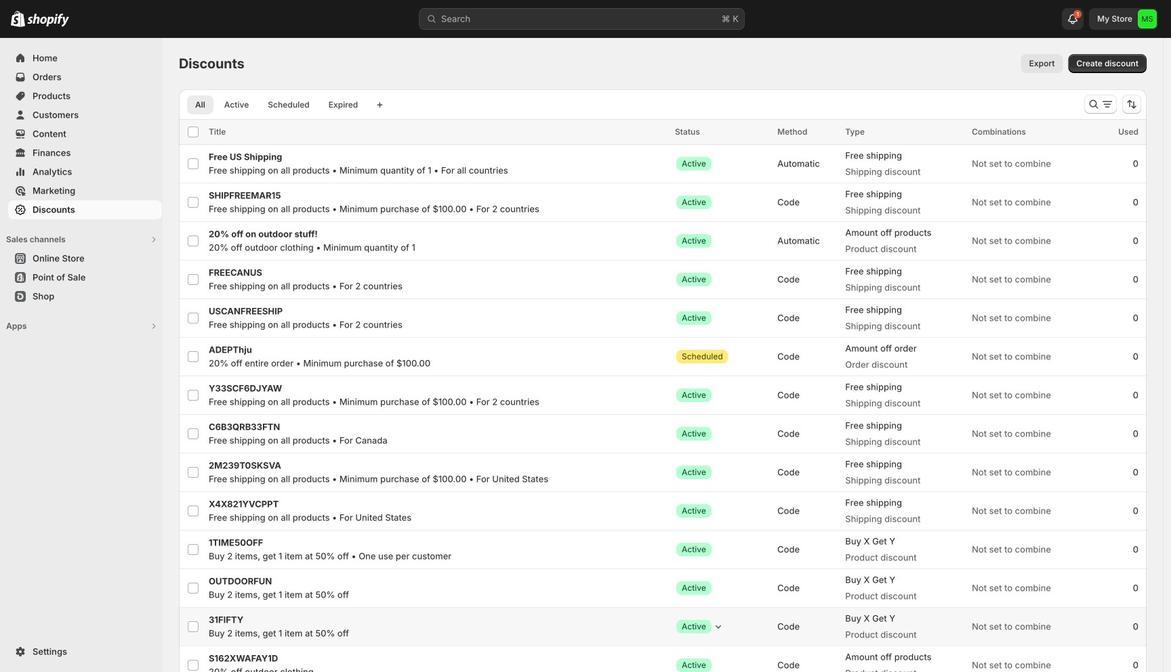 Task type: describe. For each thing, give the bounding box(es) containing it.
0 horizontal spatial shopify image
[[11, 11, 25, 27]]

1 horizontal spatial shopify image
[[27, 13, 69, 27]]



Task type: vqa. For each thing, say whether or not it's contained in the screenshot.
Shopify image
yes



Task type: locate. For each thing, give the bounding box(es) containing it.
tab list
[[184, 95, 369, 115]]

shopify image
[[11, 11, 25, 27], [27, 13, 69, 27]]

my store image
[[1138, 9, 1157, 28]]



